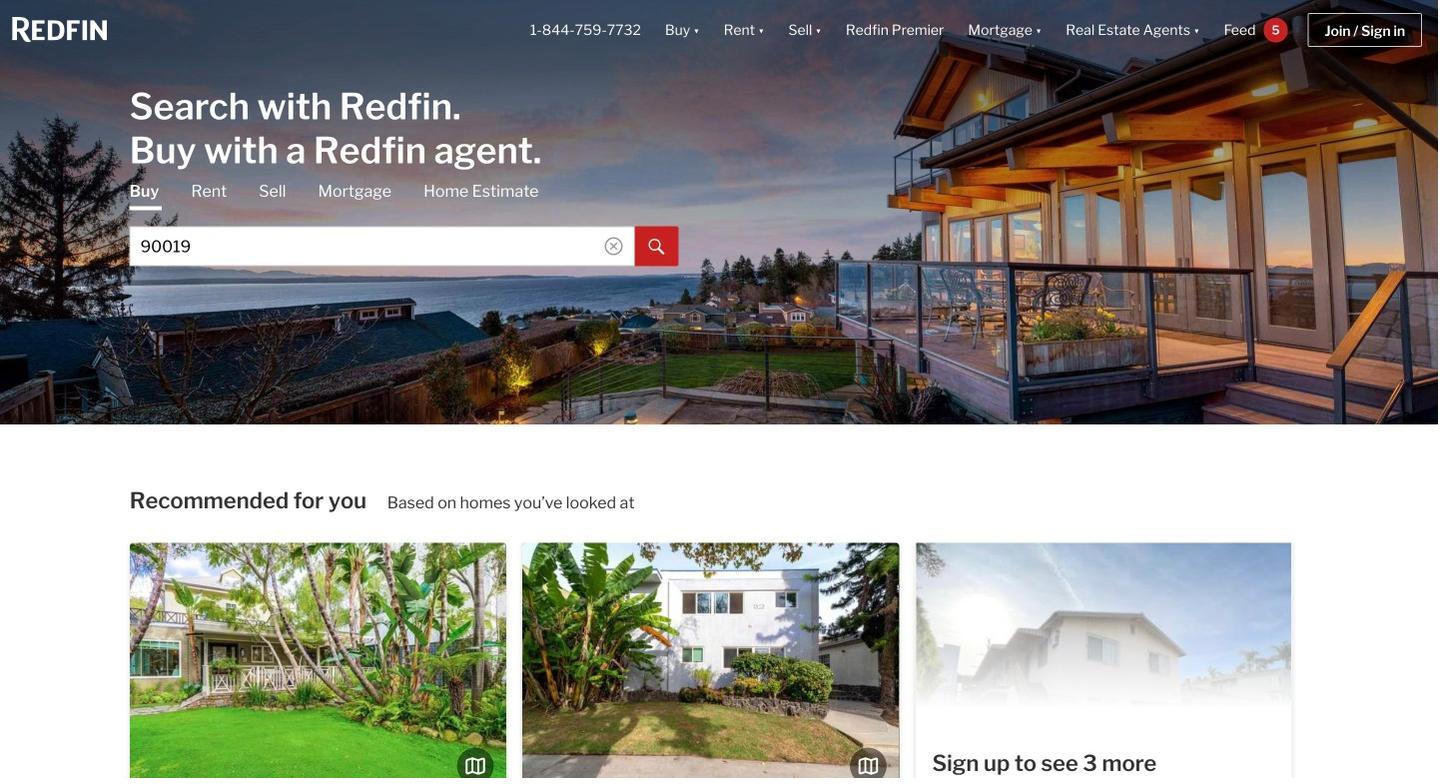 Task type: vqa. For each thing, say whether or not it's contained in the screenshot.
'$2,675'
no



Task type: describe. For each thing, give the bounding box(es) containing it.
submit search image
[[649, 239, 665, 255]]

search input image
[[605, 237, 623, 255]]

2 photo of 1323 11th st, santa monica, ca 90401 image from the left
[[899, 543, 1276, 778]]



Task type: locate. For each thing, give the bounding box(es) containing it.
photo of 815 3rd st, santa monica, ca 90403 image
[[130, 543, 507, 778], [506, 543, 883, 778]]

1 photo of 815 3rd st, santa monica, ca 90403 image from the left
[[130, 543, 507, 778]]

City, Address, School, Agent, ZIP search field
[[129, 226, 635, 266]]

tab list
[[129, 180, 679, 266]]

photo of 2577 s sepulveda blvd, los angeles, ca 90064 image
[[916, 541, 1291, 778]]

2 photo of 815 3rd st, santa monica, ca 90403 image from the left
[[506, 543, 883, 778]]

1 photo of 1323 11th st, santa monica, ca 90401 image from the left
[[523, 543, 899, 778]]

photo of 1323 11th st, santa monica, ca 90401 image
[[523, 543, 899, 778], [899, 543, 1276, 778]]



